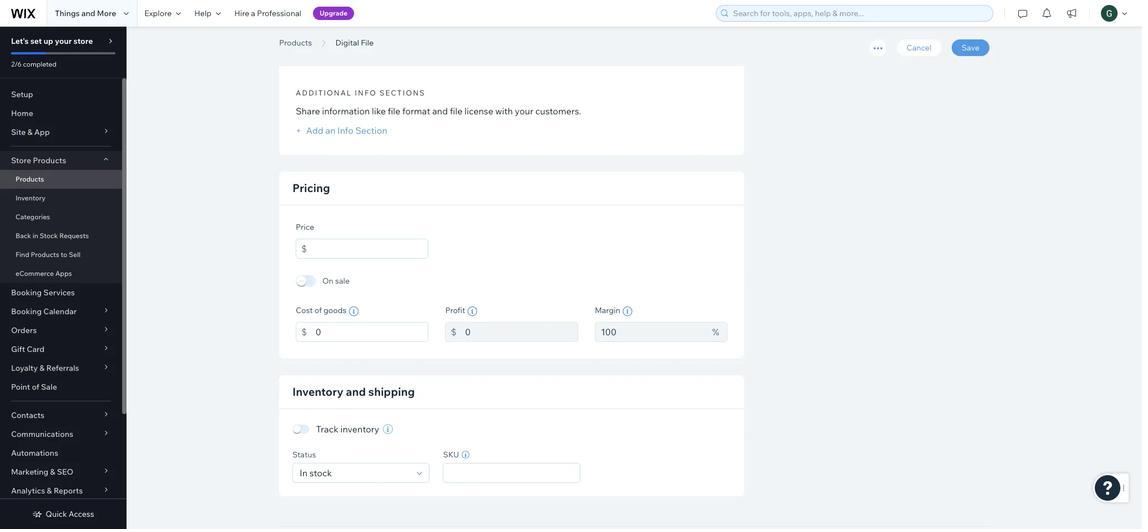 Task type: vqa. For each thing, say whether or not it's contained in the screenshot.
the Loyalty & Referrals dropdown button
yes



Task type: locate. For each thing, give the bounding box(es) containing it.
share
[[296, 106, 320, 117]]

section
[[356, 125, 387, 136]]

of inside the "sidebar" element
[[32, 382, 39, 392]]

0 horizontal spatial your
[[55, 36, 72, 46]]

&
[[27, 127, 33, 137], [39, 363, 45, 373], [50, 467, 55, 477], [47, 486, 52, 496]]

products link down store products
[[0, 170, 122, 189]]

profit
[[446, 305, 465, 315]]

2 info tooltip image from the left
[[468, 307, 478, 317]]

0 vertical spatial and
[[81, 8, 95, 18]]

booking services link
[[0, 283, 122, 302]]

booking calendar
[[11, 306, 77, 316]]

store
[[11, 155, 31, 165]]

products link inside digital file form
[[274, 37, 318, 48]]

1 vertical spatial your
[[515, 106, 534, 117]]

booking down ecommerce
[[11, 288, 42, 298]]

file up "info"
[[361, 38, 374, 48]]

inventory inside digital file form
[[293, 385, 344, 399]]

of inside digital file form
[[315, 305, 322, 315]]

status
[[293, 450, 316, 460]]

none text field inside digital file form
[[316, 239, 429, 259]]

& left reports
[[47, 486, 52, 496]]

2 vertical spatial and
[[346, 385, 366, 399]]

reports
[[54, 486, 83, 496]]

digital
[[279, 24, 343, 49], [336, 38, 359, 48]]

0 horizontal spatial of
[[32, 382, 39, 392]]

site
[[11, 127, 26, 137]]

completed
[[23, 60, 57, 68]]

in
[[33, 232, 38, 240]]

$ down the price
[[302, 243, 307, 254]]

automations
[[11, 448, 58, 458]]

your right the with
[[515, 106, 534, 117]]

your right up
[[55, 36, 72, 46]]

products link
[[274, 37, 318, 48], [0, 170, 122, 189]]

& left seo
[[50, 467, 55, 477]]

back in stock requests link
[[0, 227, 122, 245]]

0 vertical spatial products link
[[274, 37, 318, 48]]

2 horizontal spatial and
[[432, 106, 448, 117]]

0 horizontal spatial inventory
[[16, 194, 45, 202]]

gift card button
[[0, 340, 122, 359]]

analytics
[[11, 486, 45, 496]]

upgrade button
[[313, 7, 354, 20]]

products down the professional
[[279, 38, 312, 48]]

like
[[372, 106, 386, 117]]

and
[[81, 8, 95, 18], [432, 106, 448, 117], [346, 385, 366, 399]]

None field
[[296, 464, 414, 483], [447, 464, 577, 483], [296, 464, 414, 483], [447, 464, 577, 483]]

1 vertical spatial products link
[[0, 170, 122, 189]]

1 booking from the top
[[11, 288, 42, 298]]

file
[[347, 24, 381, 49], [361, 38, 374, 48]]

and right format
[[432, 106, 448, 117]]

& right site
[[27, 127, 33, 137]]

to
[[61, 250, 67, 259]]

1 horizontal spatial info tooltip image
[[468, 307, 478, 317]]

& inside dropdown button
[[47, 486, 52, 496]]

quick access
[[46, 509, 94, 519]]

file left license
[[450, 106, 463, 117]]

$
[[302, 243, 307, 254], [301, 327, 307, 338], [451, 327, 457, 338]]

booking inside dropdown button
[[11, 306, 42, 316]]

seo
[[57, 467, 73, 477]]

help button
[[188, 0, 228, 27]]

home link
[[0, 104, 122, 123]]

stock
[[40, 232, 58, 240]]

setup link
[[0, 85, 122, 104]]

0 horizontal spatial file
[[388, 106, 401, 117]]

0 vertical spatial inventory
[[16, 194, 45, 202]]

booking for booking calendar
[[11, 306, 42, 316]]

store
[[74, 36, 93, 46]]

inventory for inventory
[[16, 194, 45, 202]]

let's
[[11, 36, 29, 46]]

loyalty & referrals
[[11, 363, 79, 373]]

additional info sections
[[296, 88, 426, 97]]

goods
[[324, 305, 347, 315]]

digital file
[[279, 24, 381, 49], [336, 38, 374, 48]]

inventory link
[[0, 189, 122, 208]]

format
[[403, 106, 430, 117]]

inventory up track
[[293, 385, 344, 399]]

& inside popup button
[[50, 467, 55, 477]]

2 booking from the top
[[11, 306, 42, 316]]

info tooltip image for profit
[[468, 307, 478, 317]]

0 horizontal spatial and
[[81, 8, 95, 18]]

loyalty & referrals button
[[0, 359, 122, 378]]

1 vertical spatial of
[[32, 382, 39, 392]]

inventory and shipping
[[293, 385, 415, 399]]

point of sale
[[11, 382, 57, 392]]

info tooltip image
[[349, 307, 359, 317], [468, 307, 478, 317], [623, 307, 633, 317]]

info
[[338, 125, 354, 136]]

products inside dropdown button
[[33, 155, 66, 165]]

products right store
[[33, 155, 66, 165]]

Search for tools, apps, help & more... field
[[730, 6, 990, 21]]

1 horizontal spatial your
[[515, 106, 534, 117]]

booking up orders
[[11, 306, 42, 316]]

$ for on sale
[[302, 243, 307, 254]]

of for sale
[[32, 382, 39, 392]]

inventory inside the "sidebar" element
[[16, 194, 45, 202]]

2 file from the left
[[450, 106, 463, 117]]

orders
[[11, 325, 37, 335]]

1 vertical spatial and
[[432, 106, 448, 117]]

$ down cost
[[301, 327, 307, 338]]

find products to sell
[[16, 250, 81, 259]]

help
[[194, 8, 212, 18]]

info tooltip image for cost of goods
[[349, 307, 359, 317]]

1 horizontal spatial and
[[346, 385, 366, 399]]

file right like
[[388, 106, 401, 117]]

2 horizontal spatial info tooltip image
[[623, 307, 633, 317]]

3 info tooltip image from the left
[[623, 307, 633, 317]]

1 vertical spatial booking
[[11, 306, 42, 316]]

$ down the profit at the bottom of page
[[451, 327, 457, 338]]

let's set up your store
[[11, 36, 93, 46]]

license
[[465, 106, 494, 117]]

None text field
[[316, 239, 429, 259]]

marketing & seo button
[[0, 463, 122, 481]]

and left more
[[81, 8, 95, 18]]

info tooltip image right the profit at the bottom of page
[[468, 307, 478, 317]]

a
[[251, 8, 255, 18]]

ecommerce apps link
[[0, 264, 122, 283]]

additional
[[296, 88, 352, 97]]

gift card
[[11, 344, 45, 354]]

of left the 'sale'
[[32, 382, 39, 392]]

2/6
[[11, 60, 22, 68]]

sale
[[335, 276, 350, 286]]

1 info tooltip image from the left
[[349, 307, 359, 317]]

more
[[97, 8, 116, 18]]

1 horizontal spatial file
[[450, 106, 463, 117]]

inventory up categories
[[16, 194, 45, 202]]

info tooltip image for margin
[[623, 307, 633, 317]]

None text field
[[316, 322, 429, 342], [465, 322, 578, 342], [595, 322, 707, 342], [316, 322, 429, 342], [465, 322, 578, 342], [595, 322, 707, 342]]

sidebar element
[[0, 27, 127, 529]]

booking services
[[11, 288, 75, 298]]

add an info section
[[304, 125, 387, 136]]

automations link
[[0, 444, 122, 463]]

booking
[[11, 288, 42, 298], [11, 306, 42, 316]]

0 vertical spatial your
[[55, 36, 72, 46]]

cost of goods
[[296, 305, 347, 315]]

0 vertical spatial booking
[[11, 288, 42, 298]]

track inventory
[[316, 424, 379, 435]]

of right cost
[[315, 305, 322, 315]]

products link down the professional
[[274, 37, 318, 48]]

and left "shipping" at the left
[[346, 385, 366, 399]]

1 horizontal spatial of
[[315, 305, 322, 315]]

0 horizontal spatial info tooltip image
[[349, 307, 359, 317]]

& right loyalty on the bottom of page
[[39, 363, 45, 373]]

info tooltip image right goods on the left
[[349, 307, 359, 317]]

products inside digital file form
[[279, 38, 312, 48]]

up
[[44, 36, 53, 46]]

1 vertical spatial inventory
[[293, 385, 344, 399]]

& for marketing
[[50, 467, 55, 477]]

your
[[55, 36, 72, 46], [515, 106, 534, 117]]

0 vertical spatial of
[[315, 305, 322, 315]]

1 horizontal spatial inventory
[[293, 385, 344, 399]]

orders button
[[0, 321, 122, 340]]

card
[[27, 344, 45, 354]]

back
[[16, 232, 31, 240]]

info tooltip image right the margin
[[623, 307, 633, 317]]

0 horizontal spatial products link
[[0, 170, 122, 189]]

site & app button
[[0, 123, 122, 142]]

calendar
[[43, 306, 77, 316]]

1 horizontal spatial products link
[[274, 37, 318, 48]]

loyalty
[[11, 363, 38, 373]]



Task type: describe. For each thing, give the bounding box(es) containing it.
quick
[[46, 509, 67, 519]]

on sale
[[323, 276, 350, 286]]

communications button
[[0, 425, 122, 444]]

information
[[322, 106, 370, 117]]

explore
[[145, 8, 172, 18]]

booking calendar button
[[0, 302, 122, 321]]

and for shipping
[[346, 385, 366, 399]]

point
[[11, 382, 30, 392]]

ecommerce
[[16, 269, 54, 278]]

info
[[355, 88, 377, 97]]

add
[[306, 125, 324, 136]]

2/6 completed
[[11, 60, 57, 68]]

requests
[[59, 232, 89, 240]]

back in stock requests
[[16, 232, 89, 240]]

app
[[34, 127, 50, 137]]

gift
[[11, 344, 25, 354]]

things and more
[[55, 8, 116, 18]]

categories link
[[0, 208, 122, 227]]

find products to sell link
[[0, 245, 122, 264]]

your inside digital file form
[[515, 106, 534, 117]]

find
[[16, 250, 29, 259]]

professional
[[257, 8, 301, 18]]

referrals
[[46, 363, 79, 373]]

your inside the "sidebar" element
[[55, 36, 72, 46]]

access
[[69, 509, 94, 519]]

booking for booking services
[[11, 288, 42, 298]]

products down store
[[16, 175, 44, 183]]

communications
[[11, 429, 73, 439]]

point of sale link
[[0, 378, 122, 396]]

an
[[326, 125, 336, 136]]

store products
[[11, 155, 66, 165]]

and for more
[[81, 8, 95, 18]]

cost
[[296, 305, 313, 315]]

sell
[[69, 250, 81, 259]]

on
[[323, 276, 334, 286]]

inventory for inventory and shipping
[[293, 385, 344, 399]]

%
[[713, 327, 720, 338]]

products link inside the "sidebar" element
[[0, 170, 122, 189]]

things
[[55, 8, 80, 18]]

shipping
[[369, 385, 415, 399]]

setup
[[11, 89, 33, 99]]

apps
[[55, 269, 72, 278]]

analytics & reports button
[[0, 481, 122, 500]]

cancel button
[[897, 39, 942, 56]]

cancel
[[907, 43, 932, 53]]

save button
[[952, 39, 990, 56]]

of for goods
[[315, 305, 322, 315]]

& for analytics
[[47, 486, 52, 496]]

digital file form
[[127, 0, 1143, 529]]

set
[[30, 36, 42, 46]]

site & app
[[11, 127, 50, 137]]

inventory
[[341, 424, 379, 435]]

home
[[11, 108, 33, 118]]

& for loyalty
[[39, 363, 45, 373]]

hire a professional
[[234, 8, 301, 18]]

add an info section link
[[296, 125, 387, 136]]

categories
[[16, 213, 50, 221]]

1 file from the left
[[388, 106, 401, 117]]

marketing
[[11, 467, 48, 477]]

services
[[43, 288, 75, 298]]

share information like file format and file license with your customers.
[[296, 106, 582, 117]]

upgrade
[[320, 9, 348, 17]]

& for site
[[27, 127, 33, 137]]

contacts
[[11, 410, 44, 420]]

$ for %
[[451, 327, 457, 338]]

margin
[[595, 305, 621, 315]]

contacts button
[[0, 406, 122, 425]]

analytics & reports
[[11, 486, 83, 496]]

file down upgrade 'button'
[[347, 24, 381, 49]]

marketing & seo
[[11, 467, 73, 477]]

products up ecommerce apps
[[31, 250, 59, 259]]

with
[[496, 106, 513, 117]]

ecommerce apps
[[16, 269, 72, 278]]

hire
[[234, 8, 249, 18]]

customers.
[[536, 106, 582, 117]]

track
[[316, 424, 339, 435]]



